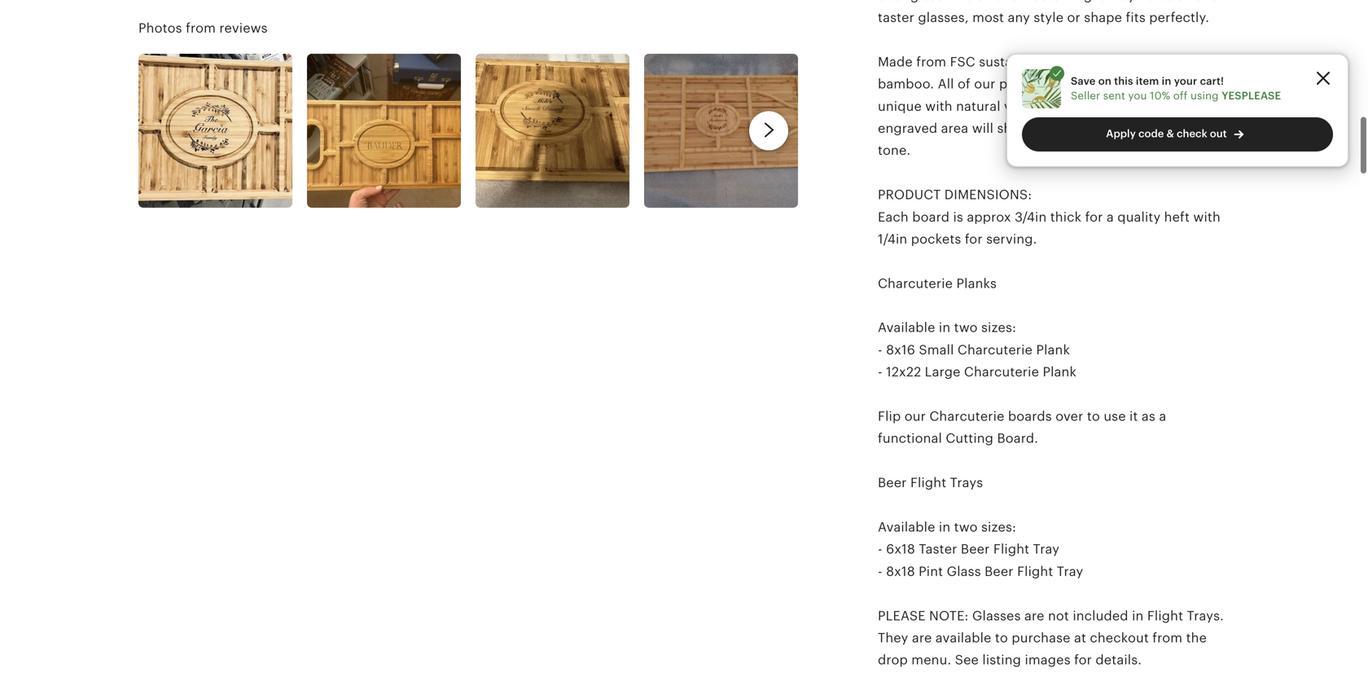 Task type: describe. For each thing, give the bounding box(es) containing it.
our inside flip our charcuterie boards over to use it as a functional cutting board.
[[905, 409, 926, 424]]

drop
[[878, 653, 908, 667]]

truly
[[1186, 77, 1215, 91]]

engraved
[[878, 121, 938, 136]]

tone.
[[878, 143, 911, 158]]

from inside "please note: glasses are not included in flight trays. they are available to purchase at checkout from the drop menu. see listing images for details."
[[1153, 631, 1183, 645]]

variances
[[1004, 99, 1065, 113]]

a for use
[[1160, 409, 1167, 424]]

bamboo.
[[878, 77, 935, 91]]

sent
[[1104, 90, 1126, 102]]

save on this item in your cart! seller sent you 10% off using yesplease
[[1071, 75, 1282, 102]]

8x16
[[886, 343, 916, 357]]

2 horizontal spatial and
[[1204, 121, 1228, 136]]

are inside made from fsc sustainably sourced architectural bamboo. all of our pieces are hand finished and truly unique with natural variances and inclusions. the engraved area will show a natural variation in color and tone.
[[1045, 77, 1065, 91]]

serving.
[[987, 232, 1037, 246]]

quality
[[1118, 210, 1161, 224]]

charcuterie planks
[[878, 276, 997, 291]]

as
[[1142, 409, 1156, 424]]

0 vertical spatial tray
[[1033, 542, 1060, 557]]

3 - from the top
[[878, 542, 883, 557]]

dimensions:
[[945, 187, 1032, 202]]

your
[[1174, 75, 1198, 87]]

&
[[1167, 127, 1175, 140]]

it
[[1130, 409, 1138, 424]]

made
[[878, 54, 913, 69]]

the
[[1187, 631, 1207, 645]]

8x18
[[886, 564, 915, 579]]

flip our charcuterie boards over to use it as a functional cutting board.
[[878, 409, 1167, 446]]

two for charcuterie
[[954, 320, 978, 335]]

apply code & check out
[[1107, 127, 1227, 140]]

at
[[1074, 631, 1087, 645]]

show
[[998, 121, 1031, 136]]

beer flight trays
[[878, 475, 983, 490]]

unique
[[878, 99, 922, 113]]

area
[[941, 121, 969, 136]]

sizes: for beer
[[982, 520, 1017, 534]]

6x18
[[886, 542, 916, 557]]

using
[[1191, 90, 1219, 102]]

thick
[[1051, 210, 1082, 224]]

please
[[878, 608, 926, 623]]

1 vertical spatial plank
[[1043, 365, 1077, 379]]

approx
[[967, 210, 1012, 224]]

with inside product dimensions: each board is approx 3/4in thick for a quality heft with 1/4in pockets for serving.
[[1194, 210, 1221, 224]]

this
[[1115, 75, 1134, 87]]

available for 8x16
[[878, 320, 936, 335]]

1 vertical spatial for
[[965, 232, 983, 246]]

over
[[1056, 409, 1084, 424]]

charcuterie up boards
[[964, 365, 1040, 379]]

apply
[[1107, 127, 1136, 140]]

functional
[[878, 431, 943, 446]]

available for 6x18
[[878, 520, 936, 534]]

1 vertical spatial tray
[[1057, 564, 1084, 579]]

out
[[1210, 127, 1227, 140]]

photos
[[138, 21, 182, 35]]

code
[[1139, 127, 1164, 140]]

item
[[1136, 75, 1160, 87]]

glasses
[[973, 608, 1021, 623]]

to inside "please note: glasses are not included in flight trays. they are available to purchase at checkout from the drop menu. see listing images for details."
[[995, 631, 1008, 645]]

not
[[1048, 608, 1070, 623]]

inclusions.
[[1096, 99, 1164, 113]]

flip
[[878, 409, 901, 424]]

10%
[[1150, 90, 1171, 102]]

made from fsc sustainably sourced architectural bamboo. all of our pieces are hand finished and truly unique with natural variances and inclusions. the engraved area will show a natural variation in color and tone.
[[878, 54, 1228, 158]]

product
[[878, 187, 941, 202]]

1 - from the top
[[878, 343, 883, 357]]

sustainably
[[979, 54, 1051, 69]]

save
[[1071, 75, 1096, 87]]

pieces
[[1000, 77, 1041, 91]]

seller
[[1071, 90, 1101, 102]]

note:
[[930, 608, 969, 623]]

included
[[1073, 608, 1129, 623]]

flight up not
[[1018, 564, 1054, 579]]

boards
[[1008, 409, 1052, 424]]

reviews
[[219, 21, 268, 35]]

hand
[[1068, 77, 1100, 91]]

in inside made from fsc sustainably sourced architectural bamboo. all of our pieces are hand finished and truly unique with natural variances and inclusions. the engraved area will show a natural variation in color and tone.
[[1152, 121, 1164, 136]]

will
[[972, 121, 994, 136]]

0 vertical spatial and
[[1158, 77, 1182, 91]]

0 vertical spatial natural
[[956, 99, 1001, 113]]

photos from reviews
[[138, 21, 268, 35]]

finished
[[1104, 77, 1155, 91]]

menu.
[[912, 653, 952, 667]]

our inside made from fsc sustainably sourced architectural bamboo. all of our pieces are hand finished and truly unique with natural variances and inclusions. the engraved area will show a natural variation in color and tone.
[[975, 77, 996, 91]]

two for beer
[[954, 520, 978, 534]]

from for reviews
[[186, 21, 216, 35]]

board.
[[997, 431, 1039, 446]]

images
[[1025, 653, 1071, 667]]

on
[[1099, 75, 1112, 87]]

small
[[919, 343, 954, 357]]

sourced
[[1055, 54, 1106, 69]]



Task type: vqa. For each thing, say whether or not it's contained in the screenshot.
59.50 'off)'
no



Task type: locate. For each thing, give the bounding box(es) containing it.
purchase
[[1012, 631, 1071, 645]]

1 vertical spatial sizes:
[[982, 520, 1017, 534]]

our right of
[[975, 77, 996, 91]]

sizes: down planks
[[982, 320, 1017, 335]]

are
[[1045, 77, 1065, 91], [1025, 608, 1045, 623], [912, 631, 932, 645]]

apply code & check out link
[[1022, 117, 1334, 152]]

fsc
[[950, 54, 976, 69]]

available inside available in two sizes: - 6x18 taster beer flight tray - 8x18 pint glass beer flight tray
[[878, 520, 936, 534]]

large
[[925, 365, 961, 379]]

1 available from the top
[[878, 320, 936, 335]]

2 vertical spatial for
[[1075, 653, 1092, 667]]

and
[[1158, 77, 1182, 91], [1069, 99, 1093, 113], [1204, 121, 1228, 136]]

of
[[958, 77, 971, 91]]

available up 8x16
[[878, 320, 936, 335]]

to up listing
[[995, 631, 1008, 645]]

a right as
[[1160, 409, 1167, 424]]

two
[[954, 320, 978, 335], [954, 520, 978, 534]]

beer down the functional
[[878, 475, 907, 490]]

flight up the glasses
[[994, 542, 1030, 557]]

with
[[926, 99, 953, 113], [1194, 210, 1221, 224]]

from for fsc
[[917, 54, 947, 69]]

available in two sizes: - 6x18 taster beer flight tray - 8x18 pint glass beer flight tray
[[878, 520, 1084, 579]]

available
[[936, 631, 992, 645]]

charcuterie inside flip our charcuterie boards over to use it as a functional cutting board.
[[930, 409, 1005, 424]]

with inside made from fsc sustainably sourced architectural bamboo. all of our pieces are hand finished and truly unique with natural variances and inclusions. the engraved area will show a natural variation in color and tone.
[[926, 99, 953, 113]]

1 horizontal spatial to
[[1087, 409, 1101, 424]]

0 vertical spatial to
[[1087, 409, 1101, 424]]

each
[[878, 210, 909, 224]]

a for 3/4in
[[1107, 210, 1114, 224]]

all
[[938, 77, 954, 91]]

sizes: inside available in two sizes: - 8x16 small charcuterie plank - 12x22 large charcuterie plank
[[982, 320, 1017, 335]]

for inside "please note: glasses are not included in flight trays. they are available to purchase at checkout from the drop menu. see listing images for details."
[[1075, 653, 1092, 667]]

flight
[[911, 475, 947, 490], [994, 542, 1030, 557], [1018, 564, 1054, 579], [1148, 608, 1184, 623]]

0 vertical spatial available
[[878, 320, 936, 335]]

in inside "please note: glasses are not included in flight trays. they are available to purchase at checkout from the drop menu. see listing images for details."
[[1132, 608, 1144, 623]]

are up the menu.
[[912, 631, 932, 645]]

charcuterie down pockets in the top of the page
[[878, 276, 953, 291]]

variation
[[1093, 121, 1149, 136]]

listing
[[983, 653, 1022, 667]]

0 horizontal spatial a
[[1034, 121, 1042, 136]]

2 vertical spatial are
[[912, 631, 932, 645]]

trays.
[[1187, 608, 1224, 623]]

for down approx
[[965, 232, 983, 246]]

a left quality
[[1107, 210, 1114, 224]]

1 horizontal spatial a
[[1107, 210, 1114, 224]]

- left "12x22"
[[878, 365, 883, 379]]

you
[[1129, 90, 1147, 102]]

check
[[1177, 127, 1208, 140]]

available up 6x18
[[878, 520, 936, 534]]

1 vertical spatial and
[[1069, 99, 1093, 113]]

0 vertical spatial from
[[186, 21, 216, 35]]

flight inside "please note: glasses are not included in flight trays. they are available to purchase at checkout from the drop menu. see listing images for details."
[[1148, 608, 1184, 623]]

with down all
[[926, 99, 953, 113]]

0 vertical spatial are
[[1045, 77, 1065, 91]]

to
[[1087, 409, 1101, 424], [995, 631, 1008, 645]]

from left the
[[1153, 631, 1183, 645]]

in inside available in two sizes: - 8x16 small charcuterie plank - 12x22 large charcuterie plank
[[939, 320, 951, 335]]

see
[[955, 653, 979, 667]]

planks
[[957, 276, 997, 291]]

the
[[1168, 99, 1191, 113]]

in inside save on this item in your cart! seller sent you 10% off using yesplease
[[1162, 75, 1172, 87]]

a inside made from fsc sustainably sourced architectural bamboo. all of our pieces are hand finished and truly unique with natural variances and inclusions. the engraved area will show a natural variation in color and tone.
[[1034, 121, 1042, 136]]

1 vertical spatial a
[[1107, 210, 1114, 224]]

our
[[975, 77, 996, 91], [905, 409, 926, 424]]

- left 8x16
[[878, 343, 883, 357]]

2 vertical spatial beer
[[985, 564, 1014, 579]]

flight left trays. on the bottom of page
[[1148, 608, 1184, 623]]

2 horizontal spatial a
[[1160, 409, 1167, 424]]

beer right glass
[[985, 564, 1014, 579]]

trays
[[950, 475, 983, 490]]

charcuterie up cutting
[[930, 409, 1005, 424]]

0 horizontal spatial our
[[905, 409, 926, 424]]

they
[[878, 631, 909, 645]]

0 horizontal spatial natural
[[956, 99, 1001, 113]]

from up all
[[917, 54, 947, 69]]

to left use
[[1087, 409, 1101, 424]]

natural down seller
[[1045, 121, 1090, 136]]

for right thick
[[1086, 210, 1103, 224]]

available in two sizes: - 8x16 small charcuterie plank - 12x22 large charcuterie plank
[[878, 320, 1077, 379]]

are up purchase at the bottom right
[[1025, 608, 1045, 623]]

available inside available in two sizes: - 8x16 small charcuterie plank - 12x22 large charcuterie plank
[[878, 320, 936, 335]]

available
[[878, 320, 936, 335], [878, 520, 936, 534]]

is
[[954, 210, 964, 224]]

1 vertical spatial beer
[[961, 542, 990, 557]]

3/4in
[[1015, 210, 1047, 224]]

plank
[[1037, 343, 1070, 357], [1043, 365, 1077, 379]]

charcuterie
[[878, 276, 953, 291], [958, 343, 1033, 357], [964, 365, 1040, 379], [930, 409, 1005, 424]]

1 horizontal spatial and
[[1158, 77, 1182, 91]]

color
[[1168, 121, 1200, 136]]

two inside available in two sizes: - 6x18 taster beer flight tray - 8x18 pint glass beer flight tray
[[954, 520, 978, 534]]

0 vertical spatial two
[[954, 320, 978, 335]]

1 vertical spatial from
[[917, 54, 947, 69]]

2 available from the top
[[878, 520, 936, 534]]

two inside available in two sizes: - 8x16 small charcuterie plank - 12x22 large charcuterie plank
[[954, 320, 978, 335]]

glass
[[947, 564, 981, 579]]

1 horizontal spatial our
[[975, 77, 996, 91]]

2 - from the top
[[878, 365, 883, 379]]

our up the functional
[[905, 409, 926, 424]]

2 sizes: from the top
[[982, 520, 1017, 534]]

0 vertical spatial for
[[1086, 210, 1103, 224]]

2 vertical spatial a
[[1160, 409, 1167, 424]]

sizes:
[[982, 320, 1017, 335], [982, 520, 1017, 534]]

for down at
[[1075, 653, 1092, 667]]

0 vertical spatial our
[[975, 77, 996, 91]]

tray
[[1033, 542, 1060, 557], [1057, 564, 1084, 579]]

1 vertical spatial are
[[1025, 608, 1045, 623]]

sizes: inside available in two sizes: - 6x18 taster beer flight tray - 8x18 pint glass beer flight tray
[[982, 520, 1017, 534]]

1 vertical spatial natural
[[1045, 121, 1090, 136]]

1/4in
[[878, 232, 908, 246]]

use
[[1104, 409, 1126, 424]]

charcuterie up large
[[958, 343, 1033, 357]]

beer up glass
[[961, 542, 990, 557]]

0 vertical spatial beer
[[878, 475, 907, 490]]

pockets
[[911, 232, 962, 246]]

product dimensions: each board is approx 3/4in thick for a quality heft with 1/4in pockets for serving.
[[878, 187, 1221, 246]]

1 horizontal spatial with
[[1194, 210, 1221, 224]]

- left 8x18 at the bottom of page
[[878, 564, 883, 579]]

sizes: for charcuterie
[[982, 320, 1017, 335]]

in up 'small'
[[939, 320, 951, 335]]

are left 'save'
[[1045, 77, 1065, 91]]

taster
[[919, 542, 958, 557]]

- left 6x18
[[878, 542, 883, 557]]

in
[[1162, 75, 1172, 87], [1152, 121, 1164, 136], [939, 320, 951, 335], [939, 520, 951, 534], [1132, 608, 1144, 623]]

0 vertical spatial plank
[[1037, 343, 1070, 357]]

details.
[[1096, 653, 1142, 667]]

12x22
[[886, 365, 922, 379]]

cart!
[[1200, 75, 1225, 87]]

1 sizes: from the top
[[982, 320, 1017, 335]]

please note: glasses are not included in flight trays. they are available to purchase at checkout from the drop menu. see listing images for details.
[[878, 608, 1224, 667]]

checkout
[[1090, 631, 1149, 645]]

1 vertical spatial two
[[954, 520, 978, 534]]

0 horizontal spatial and
[[1069, 99, 1093, 113]]

1 vertical spatial with
[[1194, 210, 1221, 224]]

in up taster
[[939, 520, 951, 534]]

yesplease
[[1222, 90, 1282, 102]]

0 horizontal spatial to
[[995, 631, 1008, 645]]

0 vertical spatial a
[[1034, 121, 1042, 136]]

beer
[[878, 475, 907, 490], [961, 542, 990, 557], [985, 564, 1014, 579]]

flight left trays
[[911, 475, 947, 490]]

sizes: down trays
[[982, 520, 1017, 534]]

2 vertical spatial and
[[1204, 121, 1228, 136]]

natural up will
[[956, 99, 1001, 113]]

1 horizontal spatial natural
[[1045, 121, 1090, 136]]

from right photos
[[186, 21, 216, 35]]

in up checkout
[[1132, 608, 1144, 623]]

in left &
[[1152, 121, 1164, 136]]

0 horizontal spatial from
[[186, 21, 216, 35]]

a down variances
[[1034, 121, 1042, 136]]

off
[[1174, 90, 1188, 102]]

cutting
[[946, 431, 994, 446]]

1 vertical spatial our
[[905, 409, 926, 424]]

0 vertical spatial sizes:
[[982, 320, 1017, 335]]

to inside flip our charcuterie boards over to use it as a functional cutting board.
[[1087, 409, 1101, 424]]

heft
[[1165, 210, 1190, 224]]

0 horizontal spatial with
[[926, 99, 953, 113]]

1 vertical spatial to
[[995, 631, 1008, 645]]

two down planks
[[954, 320, 978, 335]]

1 vertical spatial available
[[878, 520, 936, 534]]

pint
[[919, 564, 944, 579]]

two up taster
[[954, 520, 978, 534]]

board
[[913, 210, 950, 224]]

natural
[[956, 99, 1001, 113], [1045, 121, 1090, 136]]

2 horizontal spatial from
[[1153, 631, 1183, 645]]

2 two from the top
[[954, 520, 978, 534]]

1 two from the top
[[954, 320, 978, 335]]

in up 10%
[[1162, 75, 1172, 87]]

from inside made from fsc sustainably sourced architectural bamboo. all of our pieces are hand finished and truly unique with natural variances and inclusions. the engraved area will show a natural variation in color and tone.
[[917, 54, 947, 69]]

4 - from the top
[[878, 564, 883, 579]]

a
[[1034, 121, 1042, 136], [1107, 210, 1114, 224], [1160, 409, 1167, 424]]

0 vertical spatial with
[[926, 99, 953, 113]]

a inside product dimensions: each board is approx 3/4in thick for a quality heft with 1/4in pockets for serving.
[[1107, 210, 1114, 224]]

-
[[878, 343, 883, 357], [878, 365, 883, 379], [878, 542, 883, 557], [878, 564, 883, 579]]

with right heft
[[1194, 210, 1221, 224]]

a inside flip our charcuterie boards over to use it as a functional cutting board.
[[1160, 409, 1167, 424]]

in inside available in two sizes: - 6x18 taster beer flight tray - 8x18 pint glass beer flight tray
[[939, 520, 951, 534]]

2 vertical spatial from
[[1153, 631, 1183, 645]]

1 horizontal spatial from
[[917, 54, 947, 69]]



